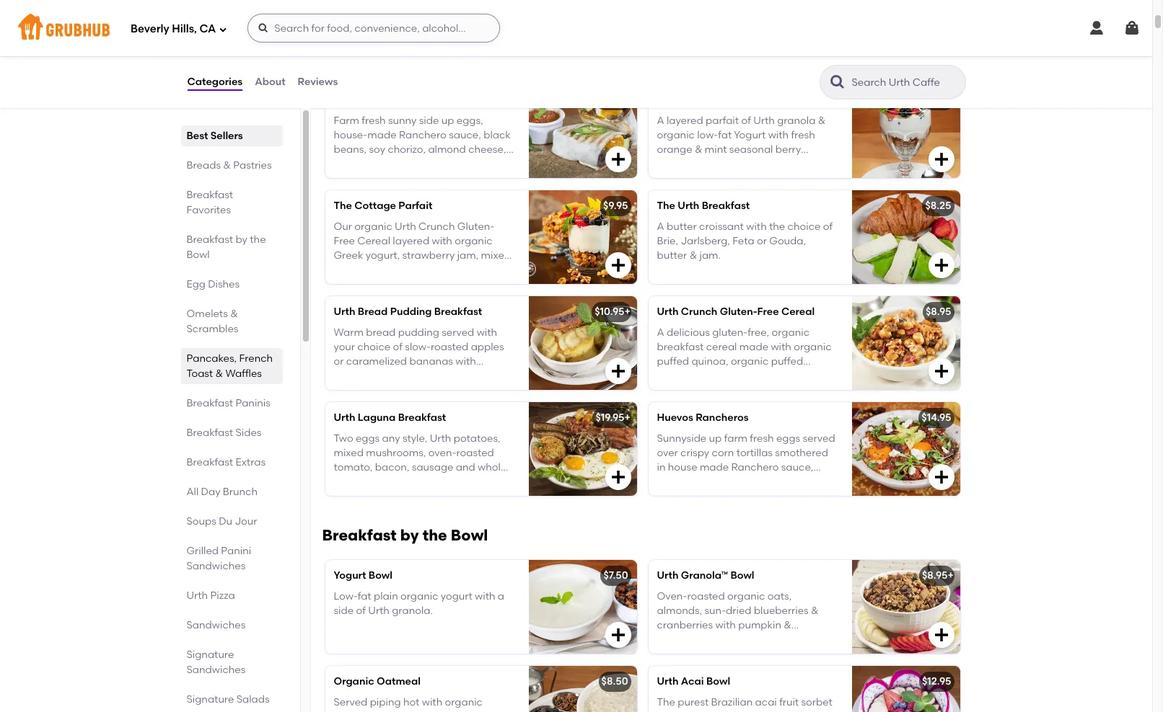 Task type: describe. For each thing, give the bounding box(es) containing it.
l.a.!
[[460, 370, 481, 383]]

soups du jour
[[187, 516, 257, 528]]

urth up croissant
[[678, 200, 699, 212]]

breakfast up yogurt bowl
[[322, 527, 397, 545]]

the egg sandwich image
[[529, 0, 637, 72]]

brown
[[446, 711, 477, 713]]

style,
[[403, 433, 427, 445]]

breakfast up 'served' on the top of page
[[434, 306, 482, 318]]

toast.
[[367, 477, 395, 489]]

sellers
[[211, 130, 243, 142]]

urth pizza
[[187, 590, 235, 602]]

favorites
[[187, 204, 231, 216]]

roasted for and
[[456, 447, 494, 460]]

svg image for huevos rancheros burrito image
[[609, 151, 627, 168]]

or inside a butter croissant with the choice of brie, jarlsberg, feta or gouda, butter & jam.
[[757, 235, 767, 247]]

laguna
[[358, 412, 396, 424]]

sandwiches tab
[[187, 618, 277, 633]]

search icon image
[[829, 74, 846, 91]]

with up l.a.!
[[455, 356, 476, 368]]

& inside a butter croissant with the choice of brie, jarlsberg, feta or gouda, butter & jam.
[[690, 250, 697, 262]]

berries
[[334, 264, 367, 277]]

breads & pastries tab
[[187, 158, 277, 173]]

seasonal inside a layered parfait of urth granola & organic low-fat yogurt with fresh orange & mint seasonal berry ambrosia.
[[729, 144, 773, 156]]

svg image for urth granola™ bowl image
[[933, 627, 950, 645]]

low-
[[334, 591, 358, 603]]

& inside "pancakes, french toast & waffles"
[[215, 368, 223, 380]]

mushrooms,
[[366, 447, 426, 460]]

plain
[[374, 591, 398, 603]]

about
[[255, 76, 285, 88]]

organic inside "served piping hot with organic raisins, urth granola & brown suga"
[[445, 697, 483, 709]]

warm
[[334, 327, 364, 339]]

bowl right granola™
[[730, 570, 754, 582]]

huevos rancheros image
[[852, 403, 960, 497]]

day)
[[334, 279, 356, 291]]

bowl up plain
[[369, 570, 393, 582]]

$14.95 for huevos rancheros burrito image
[[598, 94, 628, 106]]

reviews
[[298, 76, 338, 88]]

your
[[334, 341, 355, 353]]

a inside low-fat plain organic yogurt with a side of urth granola.
[[498, 591, 504, 603]]

all
[[502, 264, 513, 277]]

breakfast inside breakfast extras tab
[[187, 457, 233, 469]]

the inside tab
[[250, 234, 266, 246]]

pizza
[[210, 590, 235, 602]]

0 vertical spatial butter
[[667, 221, 697, 233]]

cottage
[[354, 200, 396, 212]]

fat inside low-fat plain organic yogurt with a side of urth granola.
[[358, 591, 371, 603]]

granola™
[[681, 570, 728, 582]]

urth inside low-fat plain organic yogurt with a side of urth granola.
[[368, 605, 390, 618]]

two
[[334, 433, 353, 445]]

fruit.
[[438, 264, 460, 277]]

choice inside a butter croissant with the choice of brie, jarlsberg, feta or gouda, butter & jam.
[[788, 221, 821, 233]]

piping
[[370, 697, 401, 709]]

layered inside our organic urth crunch gluten- free cereal layered with organic greek yogurt, strawberry jam, mixed berries and seasonal fruit. (served all day)
[[393, 235, 429, 247]]

brunch
[[223, 486, 258, 499]]

svg image for the urth parfait image in the right of the page
[[933, 151, 950, 168]]

svg image for the breakfast burrito image
[[933, 45, 950, 62]]

+ for $10.95
[[624, 306, 631, 318]]

layered inside a layered parfait of urth granola & organic low-fat yogurt with fresh orange & mint seasonal berry ambrosia.
[[667, 114, 703, 127]]

gouda,
[[769, 235, 806, 247]]

& right granola
[[818, 114, 826, 127]]

the cottage parfait image
[[529, 191, 637, 285]]

oatmeal
[[377, 676, 421, 689]]

breakfast paninis
[[187, 398, 270, 410]]

(served
[[462, 264, 499, 277]]

by inside breakfast by the bowl
[[236, 234, 247, 246]]

greek
[[334, 250, 363, 262]]

urth up two
[[334, 412, 355, 424]]

bacon,
[[375, 462, 409, 474]]

our organic urth crunch gluten- free cereal layered with organic greek yogurt, strawberry jam, mixed berries and seasonal fruit. (served all day)
[[334, 221, 513, 291]]

mint
[[705, 144, 727, 156]]

and inside our organic urth crunch gluten- free cereal layered with organic greek yogurt, strawberry jam, mixed berries and seasonal fruit. (served all day)
[[370, 264, 389, 277]]

Search for food, convenience, alcohol... search field
[[248, 14, 500, 43]]

free inside our organic urth crunch gluten- free cereal layered with organic greek yogurt, strawberry jam, mixed berries and seasonal fruit. (served all day)
[[334, 235, 355, 247]]

slow-
[[405, 341, 431, 353]]

breakfast inside breakfast favorites tab
[[187, 189, 233, 201]]

feta
[[732, 235, 754, 247]]

urth laguna breakfast image
[[529, 403, 637, 497]]

& inside "served piping hot with organic raisins, urth granola & brown suga"
[[436, 711, 444, 713]]

breakfast extras tab
[[187, 455, 277, 470]]

signature for signature sandwiches
[[187, 649, 234, 662]]

1 horizontal spatial crunch
[[681, 306, 717, 318]]

greens
[[425, 52, 458, 65]]

urth inside a layered parfait of urth granola & organic low-fat yogurt with fresh orange & mint seasonal berry ambrosia.
[[753, 114, 775, 127]]

+ for $8.95
[[948, 570, 954, 582]]

the inside a butter croissant with the choice of brie, jarlsberg, feta or gouda, butter & jam.
[[769, 221, 785, 233]]

served inside omelet with avocado, jack cheese, mild chilies, roma tomatoes, mayonnaise & lettuce on a rustic roll. served with mixed greens salad upon request.
[[334, 52, 367, 65]]

bowl inside breakfast by the bowl tab
[[187, 249, 210, 261]]

omelet
[[334, 8, 370, 21]]

waffles
[[225, 368, 262, 380]]

tomato,
[[334, 462, 373, 474]]

signature for signature salads
[[187, 694, 234, 706]]

omelets
[[187, 308, 228, 320]]

mayonnaise
[[334, 38, 394, 50]]

cheese,
[[467, 8, 505, 21]]

low-fat plain organic yogurt with a side of urth granola.
[[334, 591, 504, 618]]

fat inside a layered parfait of urth granola & organic low-fat yogurt with fresh orange & mint seasonal berry ambrosia.
[[718, 129, 732, 141]]

oven-
[[428, 447, 456, 460]]

jam,
[[457, 250, 479, 262]]

with up chilies,
[[373, 8, 393, 21]]

request.
[[361, 67, 401, 79]]

of inside a butter croissant with the choice of brie, jarlsberg, feta or gouda, butter & jam.
[[823, 221, 833, 233]]

1 vertical spatial cereal
[[781, 306, 815, 318]]

pancakes, french toast & waffles
[[187, 353, 273, 380]]

dishes
[[208, 279, 240, 291]]

toast
[[187, 368, 213, 380]]

2 vertical spatial $8.95
[[922, 570, 948, 582]]

1 vertical spatial by
[[400, 527, 419, 545]]

main navigation navigation
[[0, 0, 1152, 56]]

choice inside warm bread pudding served with your choice of slow-roasted apples or caramelized bananas with steamed milk. the best in l.a.!
[[357, 341, 390, 353]]

or inside warm bread pudding served with your choice of slow-roasted apples or caramelized bananas with steamed milk. the best in l.a.!
[[334, 356, 344, 368]]

mixed inside our organic urth crunch gluten- free cereal layered with organic greek yogurt, strawberry jam, mixed berries and seasonal fruit. (served all day)
[[481, 250, 511, 262]]

day
[[201, 486, 220, 499]]

roma
[[393, 23, 422, 35]]

organic inside low-fat plain organic yogurt with a side of urth granola.
[[400, 591, 438, 603]]

all day brunch tab
[[187, 485, 277, 500]]

urth granola™ bowl
[[657, 570, 754, 582]]

urth right $10.95 +
[[657, 306, 679, 318]]

a butter croissant with the choice of brie, jarlsberg, feta or gouda, butter & jam.
[[657, 221, 833, 262]]

caramelized
[[346, 356, 407, 368]]

omelets & scrambles
[[187, 308, 238, 336]]

urth inside our organic urth crunch gluten- free cereal layered with organic greek yogurt, strawberry jam, mixed berries and seasonal fruit. (served all day)
[[395, 221, 416, 233]]

breakfast up style,
[[398, 412, 446, 424]]

1 vertical spatial yogurt
[[334, 570, 366, 582]]

best sellers tab
[[187, 128, 277, 144]]

orange
[[657, 144, 692, 156]]

svg image for the cottage parfait "image"
[[609, 257, 627, 274]]

urth acai bowl image
[[852, 667, 960, 713]]

two eggs any style, urth potatoes, mixed mushrooms, oven-roasted tomato, bacon, sausage and whole wheat toast.
[[334, 433, 507, 489]]

breakfast sides tab
[[187, 426, 277, 441]]

acai
[[681, 676, 704, 689]]

egg dishes tab
[[187, 277, 277, 292]]

tomatoes,
[[424, 23, 474, 35]]

with inside a butter croissant with the choice of brie, jarlsberg, feta or gouda, butter & jam.
[[746, 221, 767, 233]]

with inside "served piping hot with organic raisins, urth granola & brown suga"
[[422, 697, 442, 709]]

1 vertical spatial breakfast by the bowl
[[322, 527, 488, 545]]

ambrosia.
[[657, 158, 707, 171]]

yogurt
[[441, 591, 472, 603]]

the urth breakfast image
[[852, 191, 960, 285]]

$19.95 +
[[596, 412, 631, 424]]

served inside "served piping hot with organic raisins, urth granola & brown suga"
[[334, 697, 367, 709]]

breakfast favorites tab
[[187, 188, 277, 218]]

breakfast by the bowl inside tab
[[187, 234, 266, 261]]

upon
[[334, 67, 359, 79]]

breads & pastries
[[187, 159, 272, 172]]

sandwiches inside 'tab'
[[187, 620, 246, 632]]

$14.95 button
[[325, 85, 637, 178]]

breads
[[187, 159, 221, 172]]

crunch inside our organic urth crunch gluten- free cereal layered with organic greek yogurt, strawberry jam, mixed berries and seasonal fruit. (served all day)
[[419, 221, 455, 233]]

grilled
[[187, 545, 219, 558]]

2 vertical spatial the
[[423, 527, 447, 545]]

& inside omelets & scrambles
[[230, 308, 238, 320]]

breakfast by the bowl tab
[[187, 232, 277, 263]]

urth acai bowl
[[657, 676, 730, 689]]

breakfast inside tab
[[187, 398, 233, 410]]



Task type: vqa. For each thing, say whether or not it's contained in the screenshot.
rightmost the Free
yes



Task type: locate. For each thing, give the bounding box(es) containing it.
fresh
[[791, 129, 815, 141]]

1 vertical spatial signature
[[187, 694, 234, 706]]

parfait
[[706, 114, 739, 127]]

cereal up yogurt,
[[357, 235, 390, 247]]

1 horizontal spatial mixed
[[393, 52, 423, 65]]

0 vertical spatial choice
[[788, 221, 821, 233]]

1 signature from the top
[[187, 649, 234, 662]]

& up "scrambles"
[[230, 308, 238, 320]]

yogurt down the parfait
[[734, 129, 766, 141]]

huevos rancheros burrito image
[[529, 85, 637, 178]]

& down 'pancakes,'
[[215, 368, 223, 380]]

breakfast burrito image
[[852, 0, 960, 72]]

choice up caramelized
[[357, 341, 390, 353]]

urth crunch gluten-free cereal image
[[852, 297, 960, 391]]

urth up warm
[[334, 306, 355, 318]]

1 vertical spatial a
[[657, 221, 664, 233]]

2 sandwiches from the top
[[187, 620, 246, 632]]

and inside two eggs any style, urth potatoes, mixed mushrooms, oven-roasted tomato, bacon, sausage and whole wheat toast.
[[456, 462, 475, 474]]

rustic
[[467, 38, 494, 50]]

mixed down the lettuce
[[393, 52, 423, 65]]

0 vertical spatial served
[[334, 52, 367, 65]]

2 horizontal spatial mixed
[[481, 250, 511, 262]]

signature inside signature salads tab
[[187, 694, 234, 706]]

organic up granola.
[[400, 591, 438, 603]]

a for a layered parfait of urth granola & organic low-fat yogurt with fresh orange & mint seasonal berry ambrosia.
[[657, 114, 664, 127]]

hills,
[[172, 22, 197, 35]]

$14.95 inside 'button'
[[598, 94, 628, 106]]

1 horizontal spatial breakfast by the bowl
[[322, 527, 488, 545]]

bananas
[[409, 356, 453, 368]]

1 horizontal spatial the
[[423, 527, 447, 545]]

breakfast up favorites
[[187, 189, 233, 201]]

svg image for yogurt bowl image
[[609, 627, 627, 645]]

any
[[382, 433, 400, 445]]

$19.95
[[596, 412, 624, 424]]

categories button
[[187, 56, 243, 108]]

breakfast by the bowl up yogurt bowl
[[322, 527, 488, 545]]

apples
[[471, 341, 504, 353]]

salad
[[461, 52, 488, 65]]

best
[[425, 370, 446, 383]]

bowl up the yogurt
[[451, 527, 488, 545]]

1 vertical spatial the
[[250, 234, 266, 246]]

$8.50
[[601, 676, 628, 689]]

a up the orange
[[657, 114, 664, 127]]

yogurt inside a layered parfait of urth granola & organic low-fat yogurt with fresh orange & mint seasonal berry ambrosia.
[[734, 129, 766, 141]]

beverly
[[131, 22, 169, 35]]

& down low-
[[695, 144, 702, 156]]

omelet with avocado, jack cheese, mild chilies, roma tomatoes, mayonnaise & lettuce on a rustic roll. served with mixed greens salad upon request.
[[334, 8, 513, 79]]

svg image
[[1123, 19, 1141, 37], [219, 25, 227, 34], [933, 45, 950, 62], [933, 151, 950, 168], [609, 257, 627, 274], [933, 257, 950, 274], [933, 363, 950, 380], [609, 469, 627, 487], [933, 469, 950, 487], [609, 627, 627, 645]]

0 vertical spatial +
[[624, 306, 631, 318]]

0 vertical spatial fat
[[718, 129, 732, 141]]

whole
[[478, 462, 507, 474]]

$12.95
[[922, 676, 951, 689]]

with inside a layered parfait of urth granola & organic low-fat yogurt with fresh orange & mint seasonal berry ambrosia.
[[768, 129, 789, 141]]

fat down the parfait
[[718, 129, 732, 141]]

butter up brie,
[[667, 221, 697, 233]]

1 vertical spatial butter
[[657, 250, 687, 262]]

organic down cottage
[[354, 221, 392, 233]]

crunch down jam. at the right of the page
[[681, 306, 717, 318]]

the for the cottage parfait
[[334, 200, 352, 212]]

0 horizontal spatial cereal
[[357, 235, 390, 247]]

2 horizontal spatial the
[[769, 221, 785, 233]]

1 horizontal spatial cereal
[[781, 306, 815, 318]]

avocado,
[[396, 8, 442, 21]]

bread
[[366, 327, 396, 339]]

1 horizontal spatial and
[[456, 462, 475, 474]]

the left best
[[404, 370, 423, 383]]

fat
[[718, 129, 732, 141], [358, 591, 371, 603]]

jack
[[444, 8, 465, 21]]

0 horizontal spatial seasonal
[[391, 264, 435, 277]]

a inside a butter croissant with the choice of brie, jarlsberg, feta or gouda, butter & jam.
[[657, 221, 664, 233]]

pudding
[[390, 306, 432, 318]]

0 horizontal spatial $14.95
[[598, 94, 628, 106]]

sandwiches up 'signature salads'
[[187, 665, 246, 677]]

egg dishes
[[187, 279, 240, 291]]

served
[[442, 327, 474, 339]]

1 vertical spatial and
[[456, 462, 475, 474]]

sandwiches down urth pizza
[[187, 620, 246, 632]]

0 vertical spatial roasted
[[431, 341, 468, 353]]

organic inside a layered parfait of urth granola & organic low-fat yogurt with fresh orange & mint seasonal berry ambrosia.
[[657, 129, 695, 141]]

0 vertical spatial the
[[769, 221, 785, 233]]

seasonal down strawberry
[[391, 264, 435, 277]]

the up gouda,
[[769, 221, 785, 233]]

with right the yogurt
[[475, 591, 495, 603]]

lettuce
[[406, 38, 440, 50]]

by down breakfast favorites tab
[[236, 234, 247, 246]]

0 horizontal spatial mixed
[[334, 447, 364, 460]]

gluten-
[[457, 221, 495, 233], [720, 306, 757, 318]]

breakfast down favorites
[[187, 234, 233, 246]]

crunch
[[419, 221, 455, 233], [681, 306, 717, 318]]

gluten- down jam. at the right of the page
[[720, 306, 757, 318]]

breakfast up croissant
[[702, 200, 750, 212]]

yogurt bowl
[[334, 570, 393, 582]]

2 a from the top
[[657, 221, 664, 233]]

huevos rancheros
[[657, 412, 749, 424]]

wheat
[[334, 477, 364, 489]]

2 signature from the top
[[187, 694, 234, 706]]

a right on
[[458, 38, 464, 50]]

1 served from the top
[[334, 52, 367, 65]]

1 vertical spatial free
[[757, 306, 779, 318]]

gluten- up jam,
[[457, 221, 495, 233]]

0 vertical spatial yogurt
[[734, 129, 766, 141]]

urth down plain
[[368, 605, 390, 618]]

1 vertical spatial mixed
[[481, 250, 511, 262]]

roasted inside warm bread pudding served with your choice of slow-roasted apples or caramelized bananas with steamed milk. the best in l.a.!
[[431, 341, 468, 353]]

with right hot
[[422, 697, 442, 709]]

the
[[769, 221, 785, 233], [250, 234, 266, 246], [423, 527, 447, 545]]

urth inside urth pizza tab
[[187, 590, 208, 602]]

signature sandwiches tab
[[187, 648, 277, 678]]

urth bread pudding breakfast image
[[529, 297, 637, 391]]

roasted for bananas
[[431, 341, 468, 353]]

0 horizontal spatial crunch
[[419, 221, 455, 233]]

$8.95 for $14.95
[[926, 94, 951, 106]]

the up our
[[334, 200, 352, 212]]

0 horizontal spatial yogurt
[[334, 570, 366, 582]]

0 horizontal spatial or
[[334, 356, 344, 368]]

urth left granola™
[[657, 570, 679, 582]]

seasonal
[[729, 144, 773, 156], [391, 264, 435, 277]]

2 vertical spatial +
[[948, 570, 954, 582]]

1 horizontal spatial the
[[404, 370, 423, 383]]

with inside low-fat plain organic yogurt with a side of urth granola.
[[475, 591, 495, 603]]

0 vertical spatial by
[[236, 234, 247, 246]]

0 vertical spatial seasonal
[[729, 144, 773, 156]]

urth pizza tab
[[187, 589, 277, 604]]

best
[[187, 130, 208, 142]]

2 served from the top
[[334, 697, 367, 709]]

& inside omelet with avocado, jack cheese, mild chilies, roma tomatoes, mayonnaise & lettuce on a rustic roll. served with mixed greens salad upon request.
[[396, 38, 404, 50]]

1 horizontal spatial free
[[757, 306, 779, 318]]

organic
[[334, 676, 374, 689]]

0 vertical spatial cereal
[[357, 235, 390, 247]]

1 horizontal spatial fat
[[718, 129, 732, 141]]

signature down sandwiches 'tab'
[[187, 649, 234, 662]]

salads
[[236, 694, 270, 706]]

urth
[[753, 114, 775, 127], [678, 200, 699, 212], [395, 221, 416, 233], [334, 306, 355, 318], [657, 306, 679, 318], [334, 412, 355, 424], [430, 433, 451, 445], [657, 570, 679, 582], [187, 590, 208, 602], [368, 605, 390, 618], [657, 676, 679, 689], [370, 711, 391, 713]]

with
[[373, 8, 393, 21], [370, 52, 390, 65], [768, 129, 789, 141], [746, 221, 767, 233], [432, 235, 452, 247], [477, 327, 497, 339], [455, 356, 476, 368], [475, 591, 495, 603], [422, 697, 442, 709]]

0 horizontal spatial choice
[[357, 341, 390, 353]]

or down your at the left of page
[[334, 356, 344, 368]]

of inside low-fat plain organic yogurt with a side of urth granola.
[[356, 605, 366, 618]]

1 horizontal spatial layered
[[667, 114, 703, 127]]

1 horizontal spatial a
[[498, 591, 504, 603]]

fat down yogurt bowl
[[358, 591, 371, 603]]

1 vertical spatial $14.95
[[922, 412, 951, 424]]

0 vertical spatial a
[[458, 38, 464, 50]]

yogurt up low-
[[334, 570, 366, 582]]

signature salads tab
[[187, 693, 277, 708]]

urth laguna breakfast
[[334, 412, 446, 424]]

bowl up egg
[[187, 249, 210, 261]]

0 horizontal spatial free
[[334, 235, 355, 247]]

soups du jour tab
[[187, 514, 277, 530]]

omelets & scrambles tab
[[187, 307, 277, 337]]

all
[[187, 486, 199, 499]]

layered up strawberry
[[393, 235, 429, 247]]

urth granola™ bowl image
[[852, 561, 960, 655]]

a inside omelet with avocado, jack cheese, mild chilies, roma tomatoes, mayonnaise & lettuce on a rustic roll. served with mixed greens salad upon request.
[[458, 38, 464, 50]]

bowl right acai
[[706, 676, 730, 689]]

0 vertical spatial and
[[370, 264, 389, 277]]

breakfast sides
[[187, 427, 261, 439]]

yogurt bowl image
[[529, 561, 637, 655]]

breakfast by the bowl up dishes
[[187, 234, 266, 261]]

urth up the oven-
[[430, 433, 451, 445]]

pancakes, french toast & waffles tab
[[187, 351, 277, 382]]

with inside our organic urth crunch gluten- free cereal layered with organic greek yogurt, strawberry jam, mixed berries and seasonal fruit. (served all day)
[[432, 235, 452, 247]]

grilled panini sandwiches tab
[[187, 544, 277, 574]]

seasonal right mint
[[729, 144, 773, 156]]

mixed up all at the top left
[[481, 250, 511, 262]]

1 vertical spatial or
[[334, 356, 344, 368]]

organic up the orange
[[657, 129, 695, 141]]

rancheros
[[696, 412, 749, 424]]

omelet with avocado, jack cheese, mild chilies, roma tomatoes, mayonnaise & lettuce on a rustic roll. served with mixed greens salad upon request. button
[[325, 0, 637, 79]]

french
[[239, 353, 273, 365]]

svg image
[[1088, 19, 1105, 37], [258, 22, 269, 34], [609, 45, 627, 62], [609, 151, 627, 168], [609, 363, 627, 380], [933, 627, 950, 645]]

and down yogurt,
[[370, 264, 389, 277]]

0 vertical spatial mixed
[[393, 52, 423, 65]]

signature sandwiches
[[187, 649, 246, 677]]

1 vertical spatial +
[[624, 412, 631, 424]]

1 horizontal spatial seasonal
[[729, 144, 773, 156]]

0 vertical spatial signature
[[187, 649, 234, 662]]

organic up brown
[[445, 697, 483, 709]]

0 horizontal spatial by
[[236, 234, 247, 246]]

0 horizontal spatial the
[[334, 200, 352, 212]]

0 vertical spatial free
[[334, 235, 355, 247]]

$14.95 for huevos rancheros image
[[922, 412, 951, 424]]

roasted down potatoes,
[[456, 447, 494, 460]]

&
[[396, 38, 404, 50], [818, 114, 826, 127], [695, 144, 702, 156], [223, 159, 231, 172], [690, 250, 697, 262], [230, 308, 238, 320], [215, 368, 223, 380], [436, 711, 444, 713]]

with up request.
[[370, 52, 390, 65]]

& left brown
[[436, 711, 444, 713]]

gluten- inside our organic urth crunch gluten- free cereal layered with organic greek yogurt, strawberry jam, mixed berries and seasonal fruit. (served all day)
[[457, 221, 495, 233]]

or
[[757, 235, 767, 247], [334, 356, 344, 368]]

1 horizontal spatial choice
[[788, 221, 821, 233]]

0 vertical spatial gluten-
[[457, 221, 495, 233]]

jarlsberg,
[[681, 235, 730, 247]]

0 horizontal spatial layered
[[393, 235, 429, 247]]

croissant
[[699, 221, 744, 233]]

0 vertical spatial layered
[[667, 114, 703, 127]]

about button
[[254, 56, 286, 108]]

+ for $19.95
[[624, 412, 631, 424]]

organic up jam,
[[455, 235, 493, 247]]

$10.95
[[595, 306, 624, 318]]

1 vertical spatial served
[[334, 697, 367, 709]]

0 vertical spatial $8.95
[[926, 94, 951, 106]]

served up upon
[[334, 52, 367, 65]]

urth inside two eggs any style, urth potatoes, mixed mushrooms, oven-roasted tomato, bacon, sausage and whole wheat toast.
[[430, 433, 451, 445]]

a
[[458, 38, 464, 50], [498, 591, 504, 603]]

svg image for huevos rancheros image
[[933, 469, 950, 487]]

with up feta
[[746, 221, 767, 233]]

a up brie,
[[657, 221, 664, 233]]

raisins,
[[334, 711, 367, 713]]

2 vertical spatial mixed
[[334, 447, 364, 460]]

yogurt,
[[366, 250, 400, 262]]

svg image for urth bread pudding breakfast image
[[609, 363, 627, 380]]

organic oatmeal image
[[529, 667, 637, 713]]

the cottage parfait
[[334, 200, 432, 212]]

$8.25
[[925, 200, 951, 212]]

choice
[[788, 221, 821, 233], [357, 341, 390, 353]]

a for a butter croissant with the choice of brie, jarlsberg, feta or gouda, butter & jam.
[[657, 221, 664, 233]]

du
[[219, 516, 232, 528]]

with up strawberry
[[432, 235, 452, 247]]

seasonal inside our organic urth crunch gluten- free cereal layered with organic greek yogurt, strawberry jam, mixed berries and seasonal fruit. (served all day)
[[391, 264, 435, 277]]

roll.
[[496, 38, 513, 50]]

a right the yogurt
[[498, 591, 504, 603]]

urth left pizza
[[187, 590, 208, 602]]

roasted
[[431, 341, 468, 353], [456, 447, 494, 460]]

urth down piping
[[370, 711, 391, 713]]

mild
[[334, 23, 355, 35]]

breakfast inside breakfast by the bowl tab
[[187, 234, 233, 246]]

served up "raisins,"
[[334, 697, 367, 709]]

urth bread pudding breakfast
[[334, 306, 482, 318]]

1 vertical spatial layered
[[393, 235, 429, 247]]

1 horizontal spatial by
[[400, 527, 419, 545]]

sandwiches inside grilled panini sandwiches
[[187, 561, 246, 573]]

urth left acai
[[657, 676, 679, 689]]

a inside a layered parfait of urth granola & organic low-fat yogurt with fresh orange & mint seasonal berry ambrosia.
[[657, 114, 664, 127]]

cereal inside our organic urth crunch gluten- free cereal layered with organic greek yogurt, strawberry jam, mixed berries and seasonal fruit. (served all day)
[[357, 235, 390, 247]]

a
[[657, 114, 664, 127], [657, 221, 664, 233]]

breakfast up day
[[187, 457, 233, 469]]

signature salads
[[187, 694, 270, 706]]

1 vertical spatial seasonal
[[391, 264, 435, 277]]

0 vertical spatial crunch
[[419, 221, 455, 233]]

svg image for the urth breakfast image at the top right
[[933, 257, 950, 274]]

1 vertical spatial gluten-
[[720, 306, 757, 318]]

0 vertical spatial or
[[757, 235, 767, 247]]

the for the urth breakfast
[[657, 200, 675, 212]]

1 vertical spatial choice
[[357, 341, 390, 353]]

signature inside signature sandwiches
[[187, 649, 234, 662]]

breakfast up breakfast extras
[[187, 427, 233, 439]]

by up low-fat plain organic yogurt with a side of urth granola.
[[400, 527, 419, 545]]

1 vertical spatial a
[[498, 591, 504, 603]]

roasted down 'served' on the top of page
[[431, 341, 468, 353]]

& right breads
[[223, 159, 231, 172]]

$14.95
[[598, 94, 628, 106], [922, 412, 951, 424]]

scrambles
[[187, 323, 238, 336]]

or right feta
[[757, 235, 767, 247]]

choice up gouda,
[[788, 221, 821, 233]]

0 horizontal spatial the
[[250, 234, 266, 246]]

panini
[[221, 545, 251, 558]]

potatoes,
[[454, 433, 500, 445]]

with up berry
[[768, 129, 789, 141]]

0 vertical spatial sandwiches
[[187, 561, 246, 573]]

0 vertical spatial a
[[657, 114, 664, 127]]

0 horizontal spatial gluten-
[[457, 221, 495, 233]]

0 vertical spatial breakfast by the bowl
[[187, 234, 266, 261]]

0 horizontal spatial fat
[[358, 591, 371, 603]]

and left whole
[[456, 462, 475, 474]]

1 horizontal spatial yogurt
[[734, 129, 766, 141]]

Search Urth Caffe search field
[[850, 76, 961, 89]]

grilled panini sandwiches
[[187, 545, 251, 573]]

0 horizontal spatial breakfast by the bowl
[[187, 234, 266, 261]]

0 horizontal spatial a
[[458, 38, 464, 50]]

granola
[[393, 711, 434, 713]]

1 vertical spatial $8.95
[[926, 306, 951, 318]]

crunch down parfait
[[419, 221, 455, 233]]

the inside warm bread pudding served with your choice of slow-roasted apples or caramelized bananas with steamed milk. the best in l.a.!
[[404, 370, 423, 383]]

hot
[[403, 697, 420, 709]]

cereal down gouda,
[[781, 306, 815, 318]]

the urth breakfast
[[657, 200, 750, 212]]

the up brie,
[[657, 200, 675, 212]]

svg image for urth laguna breakfast image
[[609, 469, 627, 487]]

chilies,
[[357, 23, 390, 35]]

1 vertical spatial sandwiches
[[187, 620, 246, 632]]

urth left granola
[[753, 114, 775, 127]]

signature down signature sandwiches
[[187, 694, 234, 706]]

sandwiches down "grilled"
[[187, 561, 246, 573]]

mixed inside two eggs any style, urth potatoes, mixed mushrooms, oven-roasted tomato, bacon, sausage and whole wheat toast.
[[334, 447, 364, 460]]

& down roma
[[396, 38, 404, 50]]

1 a from the top
[[657, 114, 664, 127]]

2 horizontal spatial the
[[657, 200, 675, 212]]

the up the yogurt
[[423, 527, 447, 545]]

breakfast paninis tab
[[187, 396, 277, 411]]

the down breakfast favorites tab
[[250, 234, 266, 246]]

1 vertical spatial fat
[[358, 591, 371, 603]]

1 horizontal spatial $14.95
[[922, 412, 951, 424]]

svg image for the egg sandwich 'image'
[[609, 45, 627, 62]]

mixed up the tomato,
[[334, 447, 364, 460]]

urth down parfait
[[395, 221, 416, 233]]

svg image for urth crunch gluten-free cereal image
[[933, 363, 950, 380]]

mixed inside omelet with avocado, jack cheese, mild chilies, roma tomatoes, mayonnaise & lettuce on a rustic roll. served with mixed greens salad upon request.
[[393, 52, 423, 65]]

layered up low-
[[667, 114, 703, 127]]

2 vertical spatial sandwiches
[[187, 665, 246, 677]]

paninis
[[236, 398, 270, 410]]

of inside warm bread pudding served with your choice of slow-roasted apples or caramelized bananas with steamed milk. the best in l.a.!
[[393, 341, 403, 353]]

3 sandwiches from the top
[[187, 665, 246, 677]]

& left jam. at the right of the page
[[690, 250, 697, 262]]

breakfast inside breakfast sides tab
[[187, 427, 233, 439]]

1 horizontal spatial or
[[757, 235, 767, 247]]

breakfast down toast
[[187, 398, 233, 410]]

all day brunch
[[187, 486, 258, 499]]

$8.95 for $10.95
[[926, 306, 951, 318]]

of inside a layered parfait of urth granola & organic low-fat yogurt with fresh orange & mint seasonal berry ambrosia.
[[741, 114, 751, 127]]

butter down brie,
[[657, 250, 687, 262]]

1 sandwiches from the top
[[187, 561, 246, 573]]

ca
[[199, 22, 216, 35]]

1 vertical spatial roasted
[[456, 447, 494, 460]]

best sellers
[[187, 130, 243, 142]]

granola
[[777, 114, 816, 127]]

0 vertical spatial $14.95
[[598, 94, 628, 106]]

1 horizontal spatial gluten-
[[720, 306, 757, 318]]

by
[[236, 234, 247, 246], [400, 527, 419, 545]]

with up apples
[[477, 327, 497, 339]]

roasted inside two eggs any style, urth potatoes, mixed mushrooms, oven-roasted tomato, bacon, sausage and whole wheat toast.
[[456, 447, 494, 460]]

served
[[334, 52, 367, 65], [334, 697, 367, 709]]

1 vertical spatial crunch
[[681, 306, 717, 318]]

the urth parfait image
[[852, 85, 960, 178]]

urth inside "served piping hot with organic raisins, urth granola & brown suga"
[[370, 711, 391, 713]]

0 horizontal spatial and
[[370, 264, 389, 277]]

breakfast
[[187, 189, 233, 201], [702, 200, 750, 212], [187, 234, 233, 246], [434, 306, 482, 318], [187, 398, 233, 410], [398, 412, 446, 424], [187, 427, 233, 439], [187, 457, 233, 469], [322, 527, 397, 545]]

sides
[[236, 427, 261, 439]]



